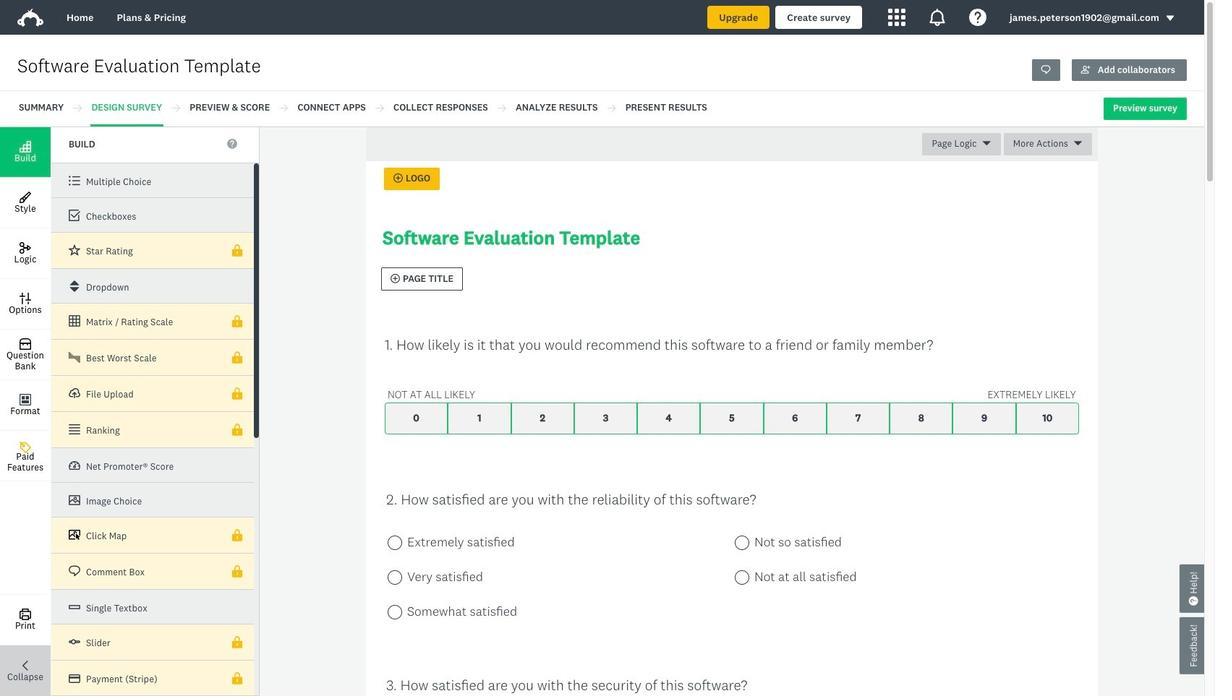 Task type: describe. For each thing, give the bounding box(es) containing it.
6 element
[[788, 413, 803, 425]]

2 element
[[536, 413, 550, 425]]

3 element
[[599, 413, 613, 425]]

2 products icon image from the left
[[929, 9, 946, 26]]

dropdown arrow image
[[1166, 13, 1176, 23]]



Task type: locate. For each thing, give the bounding box(es) containing it.
1 products icon image from the left
[[888, 9, 906, 26]]

0 horizontal spatial products icon image
[[888, 9, 906, 26]]

1 element
[[472, 413, 487, 425]]

4 element
[[662, 413, 676, 425]]

5 element
[[725, 413, 739, 425]]

0 element
[[409, 413, 424, 425]]

1 horizontal spatial products icon image
[[929, 9, 946, 26]]

surveymonkey logo image
[[17, 9, 43, 27]]

products icon image
[[888, 9, 906, 26], [929, 9, 946, 26]]

help icon image
[[970, 9, 987, 26]]



